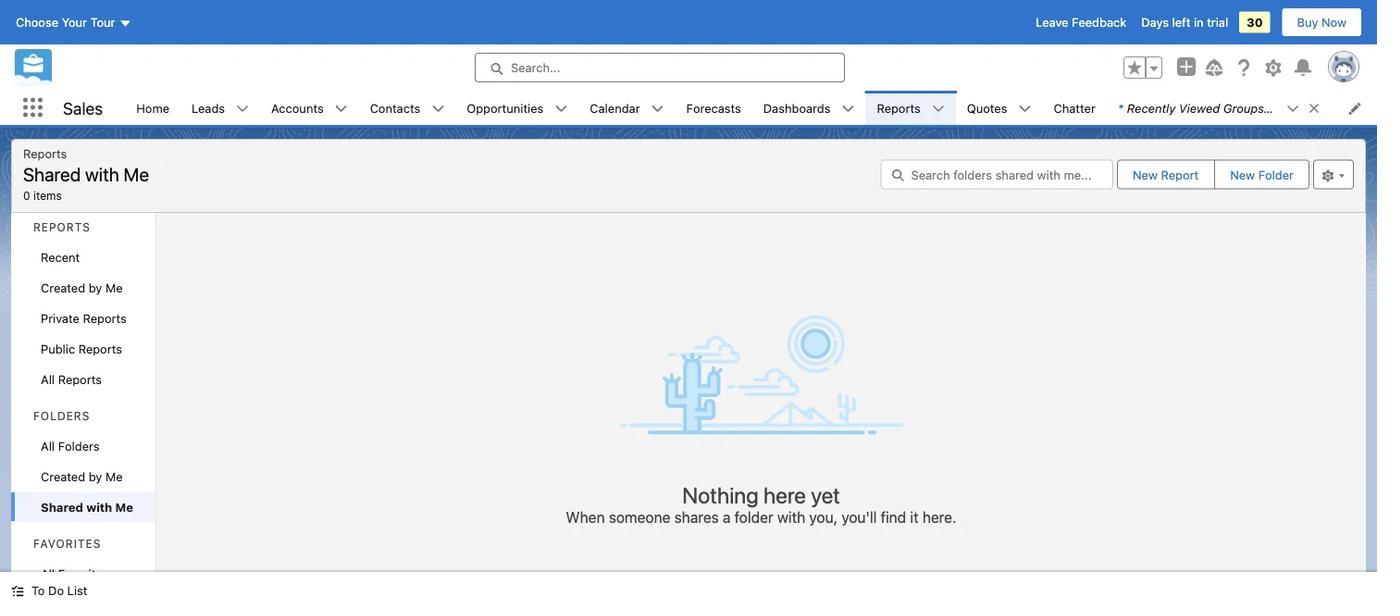 Task type: describe. For each thing, give the bounding box(es) containing it.
text default image for accounts
[[335, 102, 348, 115]]

new report
[[1133, 168, 1199, 181]]

here
[[764, 482, 806, 508]]

contacts link
[[359, 91, 432, 125]]

0 vertical spatial folders
[[33, 410, 90, 423]]

report
[[1161, 168, 1199, 181]]

reports link
[[866, 91, 932, 125]]

folders inside "link"
[[58, 439, 100, 453]]

to do list
[[31, 584, 87, 598]]

nothing here yet when someone shares a folder with you, you'll find it here.
[[566, 482, 957, 526]]

reports inside public reports link
[[78, 342, 122, 355]]

shared with me link
[[11, 492, 156, 522]]

reports inside reports shared with me 0 items
[[23, 146, 67, 160]]

days
[[1142, 15, 1169, 29]]

with inside nothing here yet when someone shares a folder with you, you'll find it here.
[[778, 508, 806, 526]]

reports inside private reports link
[[83, 311, 127, 325]]

text default image for opportunities
[[555, 102, 568, 115]]

dashboards
[[763, 101, 831, 115]]

text default image for dashboards
[[842, 102, 855, 115]]

created by me for private
[[41, 280, 123, 294]]

leave feedback link
[[1036, 15, 1127, 29]]

public reports
[[41, 342, 122, 355]]

1 vertical spatial favorites
[[58, 567, 109, 580]]

opportunities list item
[[456, 91, 579, 125]]

home
[[136, 101, 169, 115]]

dashboards link
[[752, 91, 842, 125]]

buy now
[[1297, 15, 1347, 29]]

text default image inside to do list button
[[11, 585, 24, 598]]

text default image for calendar
[[651, 102, 664, 115]]

leads list item
[[181, 91, 260, 125]]

leads
[[192, 101, 225, 115]]

shares
[[674, 508, 719, 526]]

public
[[41, 342, 75, 355]]

me down all folders "link" at left bottom
[[115, 500, 133, 514]]

shared with me
[[41, 500, 133, 514]]

* recently viewed groups | groups
[[1118, 101, 1316, 115]]

created for shared
[[41, 469, 85, 483]]

30
[[1247, 15, 1263, 29]]

calendar link
[[579, 91, 651, 125]]

2 groups from the left
[[1275, 101, 1316, 115]]

private reports link
[[11, 303, 156, 333]]

buy
[[1297, 15, 1319, 29]]

reports inside reports link
[[877, 101, 921, 115]]

calendar list item
[[579, 91, 675, 125]]

reports inside all reports link
[[58, 372, 102, 386]]

recently
[[1127, 101, 1176, 115]]

shared inside reports shared with me 0 items
[[23, 163, 81, 185]]

*
[[1118, 101, 1124, 115]]

chatter
[[1054, 101, 1096, 115]]

sales
[[63, 98, 103, 118]]

here.
[[923, 508, 957, 526]]

it
[[910, 508, 919, 526]]

text default image right |
[[1308, 102, 1321, 115]]

1 vertical spatial shared
[[41, 500, 83, 514]]

with inside reports shared with me 0 items
[[85, 163, 119, 185]]

yet
[[811, 482, 840, 508]]

a
[[723, 508, 731, 526]]

items
[[33, 189, 62, 202]]

opportunities
[[467, 101, 544, 115]]

contacts list item
[[359, 91, 456, 125]]

|
[[1268, 101, 1272, 115]]

you,
[[809, 508, 838, 526]]

new folder button
[[1215, 160, 1310, 189]]

to
[[31, 584, 45, 598]]

do
[[48, 584, 64, 598]]

all folders
[[41, 439, 100, 453]]

dashboards list item
[[752, 91, 866, 125]]

choose your tour
[[16, 15, 115, 29]]

choose your tour button
[[15, 7, 133, 37]]

by for reports
[[89, 280, 102, 294]]

feedback
[[1072, 15, 1127, 29]]

reports shared with me 0 items
[[23, 146, 149, 202]]

folder
[[735, 508, 774, 526]]

now
[[1322, 15, 1347, 29]]



Task type: locate. For each thing, give the bounding box(es) containing it.
search...
[[511, 61, 560, 75]]

text default image inside dashboards list item
[[842, 102, 855, 115]]

reports up the recent
[[33, 221, 91, 234]]

text default image for reports
[[932, 102, 945, 115]]

1 vertical spatial created by me link
[[11, 461, 156, 492]]

your
[[62, 15, 87, 29]]

0 horizontal spatial new
[[1133, 168, 1158, 181]]

all inside "link"
[[41, 439, 55, 453]]

accounts link
[[260, 91, 335, 125]]

folder
[[1259, 168, 1294, 181]]

0 vertical spatial favorites
[[33, 537, 101, 550]]

to do list button
[[0, 572, 98, 609]]

0 horizontal spatial groups
[[1224, 101, 1264, 115]]

2 text default image from the left
[[555, 102, 568, 115]]

1 horizontal spatial new
[[1230, 168, 1255, 181]]

nothing
[[682, 482, 759, 508]]

all reports
[[41, 372, 102, 386]]

2 new from the left
[[1230, 168, 1255, 181]]

reports
[[877, 101, 921, 115], [23, 146, 67, 160], [33, 221, 91, 234], [83, 311, 127, 325], [78, 342, 122, 355], [58, 372, 102, 386]]

shared up items
[[23, 163, 81, 185]]

text default image inside calendar list item
[[651, 102, 664, 115]]

all reports link
[[11, 364, 156, 394]]

contacts
[[370, 101, 421, 115]]

1 created from the top
[[41, 280, 85, 294]]

0 vertical spatial created by me link
[[11, 272, 156, 303]]

folders
[[33, 410, 90, 423], [58, 439, 100, 453]]

by
[[89, 280, 102, 294], [89, 469, 102, 483]]

all folders link
[[11, 430, 156, 461]]

text default image right the leads
[[236, 102, 249, 115]]

created by me link for reports
[[11, 272, 156, 303]]

with inside the "shared with me" link
[[86, 500, 112, 514]]

0 vertical spatial shared
[[23, 163, 81, 185]]

find
[[881, 508, 907, 526]]

created by me up the "shared with me" link
[[41, 469, 123, 483]]

reports up items
[[23, 146, 67, 160]]

1 horizontal spatial groups
[[1275, 101, 1316, 115]]

created down 'all folders'
[[41, 469, 85, 483]]

2 all from the top
[[41, 439, 55, 453]]

in
[[1194, 15, 1204, 29]]

created by me link up shared with me
[[11, 461, 156, 492]]

all for all favorites
[[41, 567, 55, 580]]

me up private reports
[[105, 280, 123, 294]]

with
[[85, 163, 119, 185], [86, 500, 112, 514], [778, 508, 806, 526]]

tour
[[90, 15, 115, 29]]

when
[[566, 508, 605, 526]]

2 vertical spatial all
[[41, 567, 55, 580]]

all for all reports
[[41, 372, 55, 386]]

private reports
[[41, 311, 127, 325]]

favorites up list
[[58, 567, 109, 580]]

groups right |
[[1275, 101, 1316, 115]]

trial
[[1207, 15, 1229, 29]]

viewed
[[1179, 101, 1220, 115]]

list
[[125, 91, 1377, 125]]

created by me link
[[11, 272, 156, 303], [11, 461, 156, 492]]

leave
[[1036, 15, 1069, 29]]

chatter link
[[1043, 91, 1107, 125]]

created by me link up private reports
[[11, 272, 156, 303]]

leads link
[[181, 91, 236, 125]]

reports down public reports
[[58, 372, 102, 386]]

me down home on the left of page
[[124, 163, 149, 185]]

text default image right |
[[1287, 102, 1299, 115]]

list item containing *
[[1107, 91, 1329, 125]]

text default image inside the contacts list item
[[432, 102, 445, 115]]

buy now button
[[1282, 7, 1363, 37]]

reports left quotes
[[877, 101, 921, 115]]

text default image for contacts
[[432, 102, 445, 115]]

new for new report
[[1133, 168, 1158, 181]]

recent
[[41, 250, 80, 264]]

someone
[[609, 508, 671, 526]]

days left in trial
[[1142, 15, 1229, 29]]

text default image
[[432, 102, 445, 115], [555, 102, 568, 115], [651, 102, 664, 115], [842, 102, 855, 115], [1287, 102, 1299, 115]]

quotes link
[[956, 91, 1019, 125]]

5 text default image from the left
[[1287, 102, 1299, 115]]

new left folder in the top of the page
[[1230, 168, 1255, 181]]

groups left |
[[1224, 101, 1264, 115]]

with down sales
[[85, 163, 119, 185]]

1 created by me from the top
[[41, 280, 123, 294]]

by for with
[[89, 469, 102, 483]]

0 vertical spatial created by me
[[41, 280, 123, 294]]

new
[[1133, 168, 1158, 181], [1230, 168, 1255, 181]]

reports list item
[[866, 91, 956, 125]]

1 by from the top
[[89, 280, 102, 294]]

3 all from the top
[[41, 567, 55, 580]]

reports up public reports link
[[83, 311, 127, 325]]

1 vertical spatial by
[[89, 469, 102, 483]]

0 vertical spatial by
[[89, 280, 102, 294]]

0 vertical spatial created
[[41, 280, 85, 294]]

created by me
[[41, 280, 123, 294], [41, 469, 123, 483]]

2 by from the top
[[89, 469, 102, 483]]

created by me for shared
[[41, 469, 123, 483]]

list item
[[1107, 91, 1329, 125]]

folders up the "shared with me" link
[[58, 439, 100, 453]]

with down all folders "link" at left bottom
[[86, 500, 112, 514]]

text default image for quotes
[[1019, 102, 1032, 115]]

2 created from the top
[[41, 469, 85, 483]]

opportunities link
[[456, 91, 555, 125]]

forecasts link
[[675, 91, 752, 125]]

text default image inside 'quotes' list item
[[1019, 102, 1032, 115]]

1 vertical spatial all
[[41, 439, 55, 453]]

search... button
[[475, 53, 845, 82]]

group
[[1124, 56, 1163, 79]]

text default image inside reports list item
[[932, 102, 945, 115]]

with left "you,"
[[778, 508, 806, 526]]

1 groups from the left
[[1224, 101, 1264, 115]]

text default image inside accounts list item
[[335, 102, 348, 115]]

new report button
[[1118, 161, 1214, 188]]

all favorites
[[41, 567, 109, 580]]

1 new from the left
[[1133, 168, 1158, 181]]

shared down 'all folders'
[[41, 500, 83, 514]]

new for new folder
[[1230, 168, 1255, 181]]

0
[[23, 189, 30, 202]]

2 created by me link from the top
[[11, 461, 156, 492]]

calendar
[[590, 101, 640, 115]]

by up shared with me
[[89, 469, 102, 483]]

all favorites link
[[11, 558, 156, 589]]

text default image left quotes link
[[932, 102, 945, 115]]

accounts list item
[[260, 91, 359, 125]]

list
[[67, 584, 87, 598]]

1 text default image from the left
[[432, 102, 445, 115]]

3 text default image from the left
[[651, 102, 664, 115]]

all for all folders
[[41, 439, 55, 453]]

list containing home
[[125, 91, 1377, 125]]

text default image inside opportunities list item
[[555, 102, 568, 115]]

text default image down search... button
[[651, 102, 664, 115]]

4 text default image from the left
[[842, 102, 855, 115]]

folders up 'all folders'
[[33, 410, 90, 423]]

text default image right accounts at top left
[[335, 102, 348, 115]]

quotes list item
[[956, 91, 1043, 125]]

1 vertical spatial folders
[[58, 439, 100, 453]]

groups
[[1224, 101, 1264, 115], [1275, 101, 1316, 115]]

quotes
[[967, 101, 1008, 115]]

choose
[[16, 15, 58, 29]]

1 vertical spatial created
[[41, 469, 85, 483]]

new folder
[[1230, 168, 1294, 181]]

created by me down recent link
[[41, 280, 123, 294]]

forecasts
[[686, 101, 741, 115]]

text default image left the to
[[11, 585, 24, 598]]

text default image inside leads "list item"
[[236, 102, 249, 115]]

text default image right quotes
[[1019, 102, 1032, 115]]

accounts
[[271, 101, 324, 115]]

1 created by me link from the top
[[11, 272, 156, 303]]

left
[[1172, 15, 1191, 29]]

2 created by me from the top
[[41, 469, 123, 483]]

home link
[[125, 91, 181, 125]]

me
[[124, 163, 149, 185], [105, 280, 123, 294], [105, 469, 123, 483], [115, 500, 133, 514]]

reports down private reports
[[78, 342, 122, 355]]

you'll
[[842, 508, 877, 526]]

recent link
[[11, 242, 156, 272]]

text default image for leads
[[236, 102, 249, 115]]

0 vertical spatial all
[[41, 372, 55, 386]]

text default image down the search...
[[555, 102, 568, 115]]

text default image right the contacts
[[432, 102, 445, 115]]

created
[[41, 280, 85, 294], [41, 469, 85, 483]]

1 all from the top
[[41, 372, 55, 386]]

created by me link for with
[[11, 461, 156, 492]]

created for private
[[41, 280, 85, 294]]

new left report
[[1133, 168, 1158, 181]]

all up do
[[41, 567, 55, 580]]

Search folders shared with me... text field
[[881, 160, 1114, 189]]

me inside reports shared with me 0 items
[[124, 163, 149, 185]]

favorites
[[33, 537, 101, 550], [58, 567, 109, 580]]

all down all reports
[[41, 439, 55, 453]]

favorites up 'all favorites'
[[33, 537, 101, 550]]

all down public at the left
[[41, 372, 55, 386]]

me up shared with me
[[105, 469, 123, 483]]

private
[[41, 311, 80, 325]]

leave feedback
[[1036, 15, 1127, 29]]

1 vertical spatial created by me
[[41, 469, 123, 483]]

text default image left reports link
[[842, 102, 855, 115]]

created down the recent
[[41, 280, 85, 294]]

text default image
[[1308, 102, 1321, 115], [236, 102, 249, 115], [335, 102, 348, 115], [932, 102, 945, 115], [1019, 102, 1032, 115], [11, 585, 24, 598]]

public reports link
[[11, 333, 156, 364]]

by up private reports
[[89, 280, 102, 294]]



Task type: vqa. For each thing, say whether or not it's contained in the screenshot.
the Activity inside the Key Performance Indicators GROUP
no



